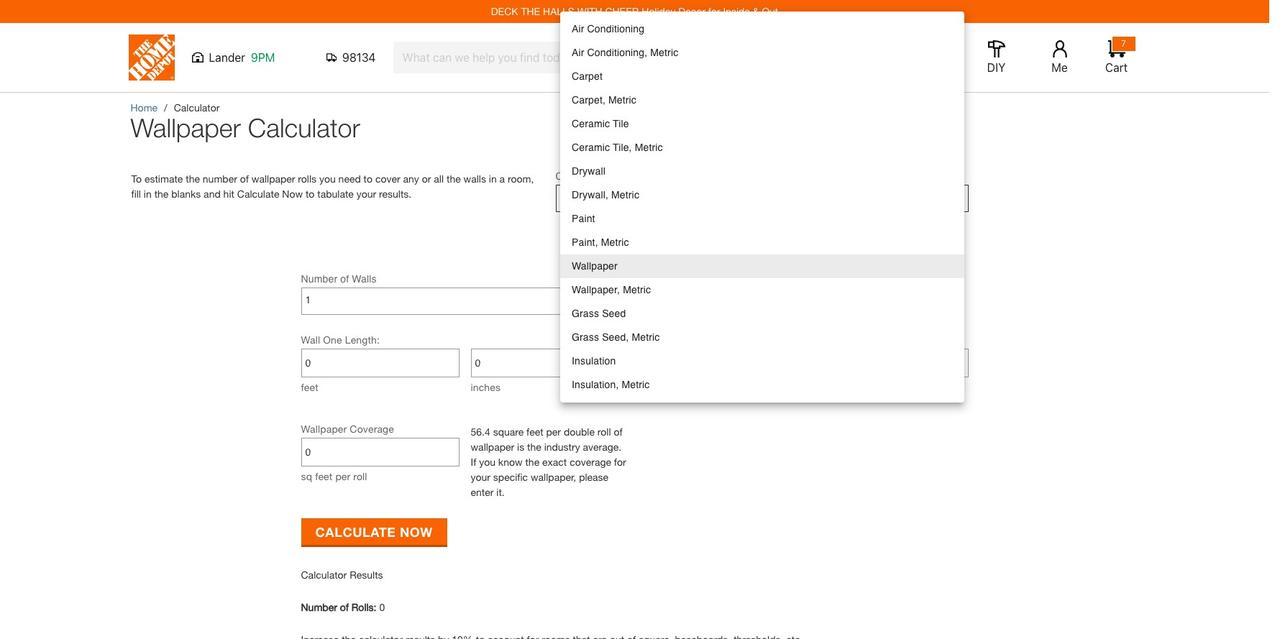 Task type: locate. For each thing, give the bounding box(es) containing it.
air conditioning, metric
[[572, 47, 679, 58]]

of left walls
[[340, 273, 349, 285]]

1 vertical spatial roll
[[353, 470, 367, 483]]

/
[[164, 101, 167, 114]]

ceramic for ceramic tile, metric
[[572, 142, 610, 153]]

air down the with
[[572, 23, 584, 35]]

feet
[[301, 381, 318, 393], [641, 381, 658, 393], [527, 426, 544, 438], [315, 470, 333, 483]]

cover
[[375, 173, 400, 185]]

1 horizontal spatial wallpaper
[[471, 441, 514, 453]]

number for number of rolls: 0
[[301, 601, 337, 614]]

calculate
[[237, 188, 279, 200]]

grass for grass seed, metric
[[572, 332, 599, 343]]

of inside per double roll of wallpaper is the industry average. if you know the exact coverage for your specific wallpaper, please enter it.
[[614, 426, 623, 438]]

to
[[131, 173, 142, 185]]

for down 'average.' on the bottom of page
[[614, 456, 626, 468]]

per right sq
[[335, 470, 351, 483]]

0 vertical spatial in
[[489, 173, 497, 185]]

one left length:
[[323, 334, 342, 346]]

wallpaper left coverage
[[301, 423, 347, 435]]

feet right sq
[[315, 470, 333, 483]]

grass seed
[[572, 308, 626, 319]]

grass inside option
[[572, 308, 599, 319]]

2 number from the top
[[301, 601, 337, 614]]

holiday
[[642, 5, 676, 17]]

results
[[350, 569, 383, 581]]

1 horizontal spatial to
[[364, 173, 373, 185]]

rolls:
[[352, 601, 377, 614]]

1 vertical spatial grass
[[572, 332, 599, 343]]

ceramic down carpet,
[[572, 118, 610, 129]]

1 number from the top
[[301, 273, 337, 285]]

1 vertical spatial your
[[471, 471, 491, 483]]

0 horizontal spatial for
[[614, 456, 626, 468]]

ceramic
[[572, 118, 610, 129], [572, 142, 610, 153]]

0 horizontal spatial your
[[357, 188, 376, 200]]

drywall
[[572, 165, 606, 177]]

metric up seed
[[623, 284, 651, 296]]

calculator up "rolls" on the left of the page
[[248, 112, 360, 143]]

of up 'average.' on the bottom of page
[[614, 426, 623, 438]]

your up the enter
[[471, 471, 491, 483]]

1 one from the left
[[323, 334, 342, 346]]

0 horizontal spatial per
[[335, 470, 351, 483]]

0 vertical spatial you
[[319, 173, 336, 185]]

in left a
[[489, 173, 497, 185]]

0 vertical spatial wallpaper
[[252, 173, 295, 185]]

in
[[489, 173, 497, 185], [144, 188, 152, 200]]

drywall, metric
[[572, 189, 639, 201]]

metric right insulation,
[[622, 379, 650, 391]]

0 horizontal spatial roll
[[353, 470, 367, 483]]

carpet, metric option
[[560, 88, 965, 112]]

for left inside
[[708, 5, 720, 17]]

wall for wall one length:
[[301, 334, 320, 346]]

other
[[556, 170, 581, 182]]

rolls
[[298, 173, 316, 185]]

1 vertical spatial number
[[301, 601, 337, 614]]

1 horizontal spatial you
[[479, 456, 496, 468]]

of left the rolls:
[[340, 601, 349, 614]]

0 vertical spatial number
[[301, 273, 337, 285]]

0 horizontal spatial wallpaper
[[252, 173, 295, 185]]

0 vertical spatial grass
[[572, 308, 599, 319]]

results.
[[379, 188, 412, 200]]

now
[[400, 524, 433, 540]]

0 vertical spatial roll
[[598, 426, 611, 438]]

you up tabulate
[[319, 173, 336, 185]]

air conditioning, metric option
[[560, 41, 965, 65]]

ceramic inside option
[[572, 118, 610, 129]]

in right the fill
[[144, 188, 152, 200]]

ceramic up drywall
[[572, 142, 610, 153]]

0 vertical spatial per
[[546, 426, 561, 438]]

your down need
[[357, 188, 376, 200]]

feet right insulation,
[[641, 381, 658, 393]]

wallpaper inside option
[[572, 260, 618, 272]]

2 air from the top
[[572, 47, 584, 58]]

0 vertical spatial your
[[357, 188, 376, 200]]

the right is
[[527, 441, 541, 453]]

1 vertical spatial air
[[572, 47, 584, 58]]

1 wall from the left
[[301, 334, 320, 346]]

need
[[338, 173, 361, 185]]

carpet option
[[560, 65, 965, 88]]

inches
[[471, 381, 501, 393]]

1 vertical spatial per
[[335, 470, 351, 483]]

1
[[305, 294, 311, 306]]

1 grass from the top
[[572, 308, 599, 319]]

me
[[1052, 61, 1068, 74]]

1 horizontal spatial in
[[489, 173, 497, 185]]

1 horizontal spatial your
[[471, 471, 491, 483]]

your inside per double roll of wallpaper is the industry average. if you know the exact coverage for your specific wallpaper, please enter it.
[[471, 471, 491, 483]]

1 vertical spatial wallpaper
[[471, 441, 514, 453]]

metric down 'calculators:'
[[611, 189, 639, 201]]

wall down 1
[[301, 334, 320, 346]]

1 vertical spatial ceramic
[[572, 142, 610, 153]]

grass down wallpaper,
[[572, 308, 599, 319]]

lander
[[209, 51, 245, 64]]

metric right seed,
[[632, 332, 660, 343]]

1 horizontal spatial wall
[[641, 334, 660, 346]]

all
[[434, 173, 444, 185]]

number
[[301, 273, 337, 285], [301, 601, 337, 614]]

for
[[708, 5, 720, 17], [614, 456, 626, 468]]

1 horizontal spatial one
[[663, 334, 682, 346]]

roll up 'average.' on the bottom of page
[[598, 426, 611, 438]]

0 vertical spatial ceramic
[[572, 118, 610, 129]]

paint,
[[572, 237, 598, 248]]

wallpaper
[[131, 112, 241, 143], [560, 191, 606, 203], [572, 260, 618, 272], [301, 423, 347, 435]]

wallpaper inside popup button
[[560, 191, 606, 203]]

56.4
[[471, 426, 490, 438]]

list box
[[560, 12, 965, 403]]

ceramic inside option
[[572, 142, 610, 153]]

grass inside 'option'
[[572, 332, 599, 343]]

ceramic tile, metric option
[[560, 136, 965, 160]]

inside
[[723, 5, 750, 17]]

1 vertical spatial for
[[614, 456, 626, 468]]

number up 1
[[301, 273, 337, 285]]

2 ceramic from the top
[[572, 142, 610, 153]]

of up calculate
[[240, 173, 249, 185]]

grass seed, metric option
[[560, 326, 965, 350]]

2 grass from the top
[[572, 332, 599, 343]]

1 air from the top
[[572, 23, 584, 35]]

deck the halls with cheer holiday decor for inside & out
[[491, 5, 778, 17]]

wallpaper option
[[560, 255, 965, 278]]

to estimate the number of wallpaper rolls   you need to cover any or all the walls in a room, fill in the blanks and hit calculate now to tabulate your results.
[[131, 173, 534, 200]]

roll down coverage
[[353, 470, 367, 483]]

wallpaper button
[[560, 186, 964, 208]]

1 ceramic from the top
[[572, 118, 610, 129]]

ceramic for ceramic tile
[[572, 118, 610, 129]]

number for number of walls
[[301, 273, 337, 285]]

the right all
[[447, 173, 461, 185]]

wallpaper up paint
[[560, 191, 606, 203]]

specific
[[493, 471, 528, 483]]

wallpaper up calculate
[[252, 173, 295, 185]]

1 vertical spatial in
[[144, 188, 152, 200]]

0 vertical spatial air
[[572, 23, 584, 35]]

1 horizontal spatial roll
[[598, 426, 611, 438]]

air conditioning option
[[560, 17, 965, 41]]

wallpaper down 56.4
[[471, 441, 514, 453]]

wallpaper up estimate
[[131, 112, 241, 143]]

the
[[186, 173, 200, 185], [447, 173, 461, 185], [154, 188, 169, 200], [527, 441, 541, 453], [525, 456, 540, 468]]

one left height:
[[663, 334, 682, 346]]

wall right seed,
[[641, 334, 660, 346]]

grass up insulation
[[572, 332, 599, 343]]

calculator
[[174, 101, 220, 114], [248, 112, 360, 143], [301, 569, 347, 581]]

fill
[[131, 188, 141, 200]]

enter
[[471, 486, 494, 498]]

other calculators:
[[556, 170, 639, 182]]

your inside "to estimate the number of wallpaper rolls   you need to cover any or all the walls in a room, fill in the blanks and hit calculate now to tabulate your results."
[[357, 188, 376, 200]]

now
[[282, 188, 303, 200]]

you inside per double roll of wallpaper is the industry average. if you know the exact coverage for your specific wallpaper, please enter it.
[[479, 456, 496, 468]]

air inside "option"
[[572, 23, 584, 35]]

number down calculator results
[[301, 601, 337, 614]]

paint option
[[560, 207, 965, 231]]

0 vertical spatial for
[[708, 5, 720, 17]]

2 wall from the left
[[641, 334, 660, 346]]

your
[[357, 188, 376, 200], [471, 471, 491, 483]]

cheer
[[605, 5, 639, 17]]

to down "rolls" on the left of the page
[[306, 188, 315, 200]]

to
[[364, 173, 373, 185], [306, 188, 315, 200]]

hit
[[223, 188, 234, 200]]

0 horizontal spatial one
[[323, 334, 342, 346]]

paint, metric option
[[560, 231, 965, 255]]

number of rolls: 0
[[301, 601, 385, 614]]

grass
[[572, 308, 599, 319], [572, 332, 599, 343]]

wallpaper, metric option
[[560, 278, 965, 302]]

per up industry
[[546, 426, 561, 438]]

wallpaper inside home / calculator wallpaper calculator
[[131, 112, 241, 143]]

room,
[[508, 173, 534, 185]]

1 vertical spatial you
[[479, 456, 496, 468]]

metric right paint,
[[601, 237, 629, 248]]

the down estimate
[[154, 188, 169, 200]]

2 one from the left
[[663, 334, 682, 346]]

0 horizontal spatial wall
[[301, 334, 320, 346]]

is
[[517, 441, 524, 453]]

wallpaper
[[252, 173, 295, 185], [471, 441, 514, 453]]

ceramic tile option
[[560, 112, 965, 136]]

wallpaper up wallpaper,
[[572, 260, 618, 272]]

wallpaper inside per double roll of wallpaper is the industry average. if you know the exact coverage for your specific wallpaper, please enter it.
[[471, 441, 514, 453]]

and
[[204, 188, 221, 200]]

56.4 square feet
[[471, 426, 544, 438]]

coverage
[[350, 423, 394, 435]]

air up carpet
[[572, 47, 584, 58]]

calculate now button
[[301, 519, 447, 545]]

to right need
[[364, 173, 373, 185]]

0 horizontal spatial you
[[319, 173, 336, 185]]

air inside option
[[572, 47, 584, 58]]

None number field
[[305, 350, 455, 377], [475, 350, 625, 377], [815, 350, 964, 377], [305, 439, 455, 466], [305, 350, 455, 377], [475, 350, 625, 377], [815, 350, 964, 377], [305, 439, 455, 466]]

per double roll of wallpaper is the industry average. if you know the exact coverage for your specific wallpaper, please enter it.
[[471, 426, 626, 498]]

0 horizontal spatial to
[[306, 188, 315, 200]]

1 horizontal spatial for
[[708, 5, 720, 17]]

number
[[203, 173, 237, 185]]

you right 'if'
[[479, 456, 496, 468]]

for inside per double roll of wallpaper is the industry average. if you know the exact coverage for your specific wallpaper, please enter it.
[[614, 456, 626, 468]]

air conditioning
[[572, 23, 645, 35]]

know
[[498, 456, 523, 468]]

per
[[546, 426, 561, 438], [335, 470, 351, 483]]

wall one height:
[[641, 334, 718, 346]]

cart
[[1105, 61, 1128, 74]]

1 horizontal spatial per
[[546, 426, 561, 438]]

wallpaper for wallpaper option
[[572, 260, 618, 272]]

height:
[[685, 334, 718, 346]]



Task type: describe. For each thing, give the bounding box(es) containing it.
&
[[753, 5, 759, 17]]

list box containing air conditioning
[[560, 12, 965, 403]]

metric up the tile
[[608, 94, 637, 106]]

home
[[131, 101, 158, 114]]

carpet,
[[572, 94, 606, 106]]

industry
[[544, 441, 580, 453]]

sq
[[301, 470, 312, 483]]

home link
[[131, 101, 158, 114]]

out
[[762, 5, 778, 17]]

one for length:
[[323, 334, 342, 346]]

carpet, metric
[[572, 94, 637, 106]]

average.
[[583, 441, 622, 453]]

calculators:
[[584, 170, 639, 182]]

0 horizontal spatial in
[[144, 188, 152, 200]]

seed,
[[602, 332, 629, 343]]

the
[[521, 5, 540, 17]]

insulation option
[[560, 350, 965, 373]]

air for air conditioning
[[572, 23, 584, 35]]

you inside "to estimate the number of wallpaper rolls   you need to cover any or all the walls in a room, fill in the blanks and hit calculate now to tabulate your results."
[[319, 173, 336, 185]]

calculator right /
[[174, 101, 220, 114]]

double
[[564, 426, 595, 438]]

1 button
[[305, 289, 625, 311]]

wallpaper for wallpaper popup button in the top of the page
[[560, 191, 606, 203]]

it.
[[496, 486, 505, 498]]

any
[[403, 173, 419, 185]]

walls
[[464, 173, 486, 185]]

conditioning
[[587, 23, 645, 35]]

calculate
[[315, 524, 396, 540]]

tile
[[613, 118, 629, 129]]

length:
[[345, 334, 380, 346]]

insulation,
[[572, 379, 619, 391]]

insulation
[[572, 355, 616, 367]]

diy button
[[974, 40, 1020, 75]]

feet up wallpaper coverage
[[301, 381, 318, 393]]

with
[[577, 5, 602, 17]]

carpet
[[572, 70, 603, 82]]

wallpaper,
[[572, 284, 620, 296]]

number of walls
[[301, 273, 377, 285]]

paint
[[572, 213, 595, 224]]

or
[[422, 173, 431, 185]]

one for height:
[[663, 334, 682, 346]]

sq feet per roll
[[301, 470, 367, 483]]

conditioning,
[[587, 47, 648, 58]]

metric down "holiday"
[[650, 47, 679, 58]]

coverage
[[570, 456, 611, 468]]

tile,
[[613, 142, 632, 153]]

wall one length:
[[301, 334, 380, 346]]

estimate
[[145, 173, 183, 185]]

9pm
[[251, 51, 275, 64]]

exact
[[542, 456, 567, 468]]

me button
[[1037, 40, 1083, 75]]

calculate now
[[315, 524, 433, 540]]

wallpaper for wallpaper coverage
[[301, 423, 347, 435]]

the up "blanks"
[[186, 173, 200, 185]]

What can we help you find today? search field
[[402, 42, 797, 73]]

metric right tile,
[[635, 142, 663, 153]]

deck
[[491, 5, 518, 17]]

home / calculator wallpaper calculator
[[131, 101, 360, 143]]

drywall,
[[572, 189, 608, 201]]

of inside "to estimate the number of wallpaper rolls   you need to cover any or all the walls in a room, fill in the blanks and hit calculate now to tabulate your results."
[[240, 173, 249, 185]]

walls
[[352, 273, 377, 285]]

metric inside 'option'
[[632, 332, 660, 343]]

grass seed, metric
[[572, 332, 660, 343]]

wall for wall one height:
[[641, 334, 660, 346]]

7
[[1121, 38, 1126, 49]]

0 vertical spatial to
[[364, 173, 373, 185]]

blanks
[[171, 188, 201, 200]]

ceramic tile
[[572, 118, 629, 129]]

a
[[500, 173, 505, 185]]

square
[[493, 426, 524, 438]]

ceramic tile, metric
[[572, 142, 663, 153]]

the right know
[[525, 456, 540, 468]]

grass seed option
[[560, 302, 965, 326]]

decor
[[678, 5, 706, 17]]

grass for grass seed
[[572, 308, 599, 319]]

1 vertical spatial to
[[306, 188, 315, 200]]

calculator results
[[301, 569, 383, 581]]

0
[[379, 601, 385, 614]]

calculator up 'number of rolls: 0'
[[301, 569, 347, 581]]

deck the halls with cheer holiday decor for inside & out link
[[491, 5, 778, 17]]

insulation, metric
[[572, 379, 650, 391]]

please
[[579, 471, 609, 483]]

roll inside per double roll of wallpaper is the industry average. if you know the exact coverage for your specific wallpaper, please enter it.
[[598, 426, 611, 438]]

if
[[471, 456, 476, 468]]

drywall, metric option
[[560, 183, 965, 207]]

drywall option
[[560, 160, 965, 183]]

cart 7
[[1105, 38, 1128, 74]]

air for air conditioning, metric
[[572, 47, 584, 58]]

feet right square
[[527, 426, 544, 438]]

per inside per double roll of wallpaper is the industry average. if you know the exact coverage for your specific wallpaper, please enter it.
[[546, 426, 561, 438]]

halls
[[543, 5, 575, 17]]

lander 9pm
[[209, 51, 275, 64]]

wallpaper inside "to estimate the number of wallpaper rolls   you need to cover any or all the walls in a room, fill in the blanks and hit calculate now to tabulate your results."
[[252, 173, 295, 185]]

insulation, metric option
[[560, 373, 965, 397]]

98134 button
[[326, 50, 376, 65]]

tabulate
[[317, 188, 354, 200]]

seed
[[602, 308, 626, 319]]

paint, metric
[[572, 237, 629, 248]]

diy
[[987, 61, 1006, 74]]

wallpaper coverage
[[301, 423, 394, 435]]

the home depot logo image
[[128, 35, 174, 81]]



Task type: vqa. For each thing, say whether or not it's contained in the screenshot.
The Metric inside the drywall, metric option
yes



